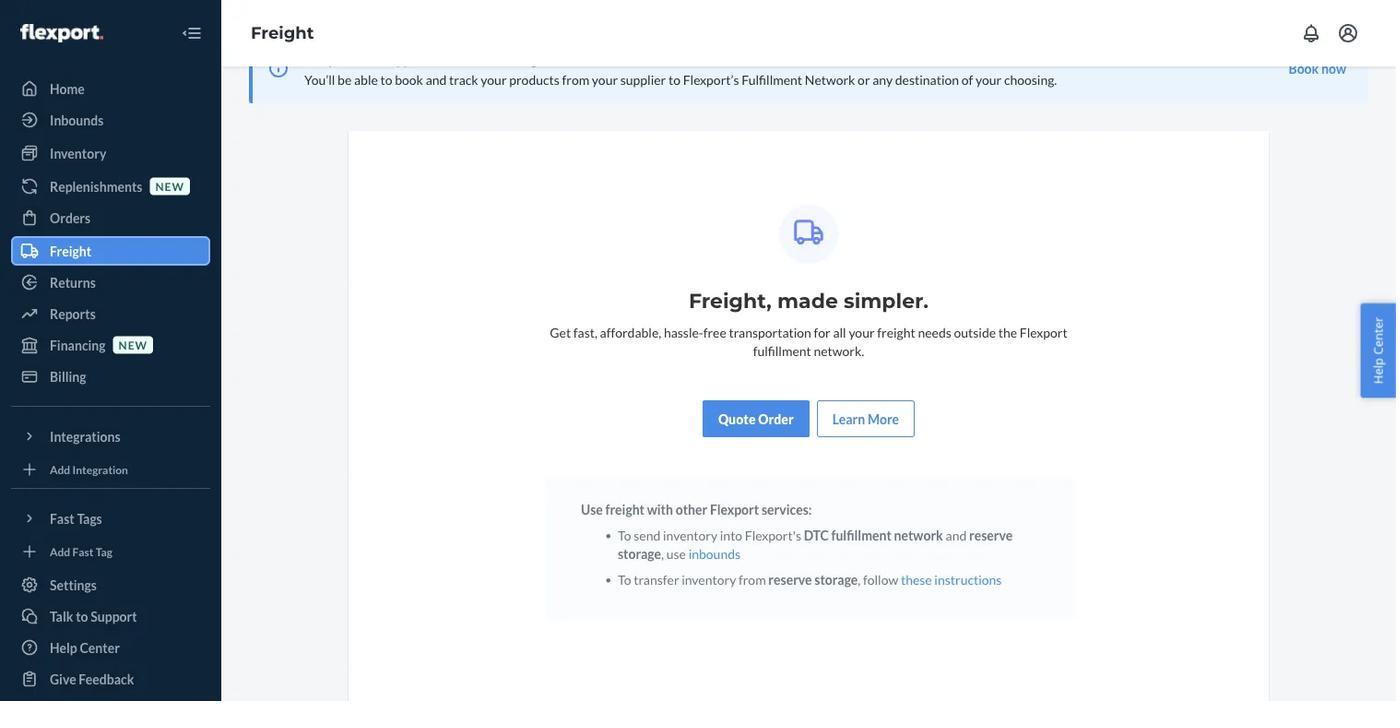 Task type: vqa. For each thing, say whether or not it's contained in the screenshot.
THE ABLE
yes



Task type: locate. For each thing, give the bounding box(es) containing it.
storage down "reserve storage"
[[815, 571, 858, 587]]

to right talk
[[76, 608, 88, 624]]

1 vertical spatial help center
[[50, 640, 120, 655]]

new down "reports" link
[[119, 338, 148, 351]]

orders
[[50, 210, 91, 226]]

1 horizontal spatial freight link
[[251, 23, 314, 43]]

reserve inside "reserve storage"
[[969, 527, 1013, 543]]

from inside flexport now supports international origins in the inbounds tab you'll be able to book and track your products from your supplier to flexport's fulfillment network or any destination of your choosing.
[[562, 71, 590, 87]]

inbounds
[[592, 51, 645, 67], [689, 546, 741, 561]]

add for add integration
[[50, 463, 70, 476]]

open account menu image
[[1338, 22, 1360, 44]]

add
[[50, 463, 70, 476], [50, 545, 70, 558]]

for
[[814, 324, 831, 340]]

from down inbounds 'button'
[[739, 571, 766, 587]]

1 horizontal spatial now
[[1322, 60, 1347, 76]]

fast
[[50, 511, 74, 526], [72, 545, 94, 558]]

1 vertical spatial freight link
[[11, 236, 210, 266]]

0 horizontal spatial storage
[[618, 546, 661, 561]]

1 horizontal spatial help
[[1370, 358, 1387, 384]]

0 vertical spatial freight
[[251, 23, 314, 43]]

new for financing
[[119, 338, 148, 351]]

1 horizontal spatial and
[[946, 527, 967, 543]]

inventory for send
[[663, 527, 718, 543]]

inventory up the , use inbounds
[[663, 527, 718, 543]]

1 horizontal spatial from
[[739, 571, 766, 587]]

add up settings
[[50, 545, 70, 558]]

0 vertical spatial from
[[562, 71, 590, 87]]

your
[[481, 71, 507, 87], [592, 71, 618, 87], [976, 71, 1002, 87], [849, 324, 875, 340]]

1 horizontal spatial freight
[[877, 324, 916, 340]]

you'll
[[304, 71, 335, 87]]

freight down simpler.
[[877, 324, 916, 340]]

transfer
[[634, 571, 679, 587]]

freight up you'll
[[251, 23, 314, 43]]

inbounds button
[[689, 544, 741, 563]]

0 horizontal spatial now
[[356, 51, 381, 67]]

flexport up into
[[710, 501, 759, 517]]

freight, made simpler.
[[689, 288, 929, 313]]

now up able
[[356, 51, 381, 67]]

,
[[661, 546, 664, 561], [858, 571, 861, 587]]

the
[[570, 51, 589, 67], [999, 324, 1018, 340]]

new up "orders" link
[[155, 179, 184, 193]]

0 horizontal spatial ,
[[661, 546, 664, 561]]

made
[[778, 288, 838, 313]]

0 horizontal spatial flexport
[[304, 51, 354, 67]]

book now
[[1289, 60, 1347, 76]]

0 horizontal spatial to
[[76, 608, 88, 624]]

0 horizontal spatial inbounds
[[592, 51, 645, 67]]

to send inventory into flexport's dtc fulfillment network and
[[618, 527, 969, 543]]

origins
[[515, 51, 554, 67]]

returns link
[[11, 268, 210, 297]]

1 vertical spatial to
[[618, 571, 631, 587]]

1 vertical spatial inventory
[[682, 571, 736, 587]]

0 vertical spatial center
[[1370, 317, 1387, 355]]

freight up 'returns'
[[50, 243, 91, 259]]

storage down send
[[618, 546, 661, 561]]

talk to support
[[50, 608, 137, 624]]

now for flexport
[[356, 51, 381, 67]]

1 to from the top
[[618, 527, 631, 543]]

close navigation image
[[181, 22, 203, 44]]

of
[[962, 71, 973, 87]]

1 horizontal spatial inbounds
[[689, 546, 741, 561]]

reserve up instructions
[[969, 527, 1013, 543]]

use
[[667, 546, 686, 561]]

0 vertical spatial inventory
[[663, 527, 718, 543]]

to
[[381, 71, 393, 87], [669, 71, 681, 87], [76, 608, 88, 624]]

1 vertical spatial storage
[[815, 571, 858, 587]]

to left transfer at the left
[[618, 571, 631, 587]]

send
[[634, 527, 661, 543]]

add integration
[[50, 463, 128, 476]]

supplier
[[621, 71, 666, 87]]

1 horizontal spatial the
[[999, 324, 1018, 340]]

1 vertical spatial ,
[[858, 571, 861, 587]]

0 vertical spatial and
[[426, 71, 447, 87]]

1 vertical spatial add
[[50, 545, 70, 558]]

0 horizontal spatial from
[[562, 71, 590, 87]]

0 vertical spatial ,
[[661, 546, 664, 561]]

fulfillment right dtc
[[832, 527, 892, 543]]

flexport's
[[745, 527, 802, 543]]

0 vertical spatial fast
[[50, 511, 74, 526]]

quote order button
[[703, 400, 810, 437]]

and
[[426, 71, 447, 87], [946, 527, 967, 543]]

inbounds inside flexport now supports international origins in the inbounds tab you'll be able to book and track your products from your supplier to flexport's fulfillment network or any destination of your choosing.
[[592, 51, 645, 67]]

and right network
[[946, 527, 967, 543]]

1 vertical spatial center
[[80, 640, 120, 655]]

inventory
[[50, 145, 106, 161]]

your inside get fast, affordable, hassle-free transportation for all your freight needs outside the flexport fulfillment network.
[[849, 324, 875, 340]]

1 vertical spatial fulfillment
[[832, 527, 892, 543]]

0 vertical spatial to
[[618, 527, 631, 543]]

billing
[[50, 369, 86, 384]]

1 horizontal spatial center
[[1370, 317, 1387, 355]]

now inside flexport now supports international origins in the inbounds tab you'll be able to book and track your products from your supplier to flexport's fulfillment network or any destination of your choosing.
[[356, 51, 381, 67]]

reserve down "reserve storage"
[[769, 571, 812, 587]]

your down international
[[481, 71, 507, 87]]

add for add fast tag
[[50, 545, 70, 558]]

1 vertical spatial freight
[[606, 501, 645, 517]]

inbounds
[[50, 112, 104, 128]]

network
[[805, 71, 855, 87]]

0 vertical spatial freight
[[877, 324, 916, 340]]

now right book
[[1322, 60, 1347, 76]]

these instructions button
[[901, 570, 1002, 589]]

0 horizontal spatial center
[[80, 640, 120, 655]]

1 horizontal spatial reserve
[[969, 527, 1013, 543]]

use
[[581, 501, 603, 517]]

fulfillment down transportation
[[753, 343, 812, 358]]

freight right use
[[606, 501, 645, 517]]

give feedback button
[[11, 664, 210, 694]]

help center
[[1370, 317, 1387, 384], [50, 640, 120, 655]]

instructions
[[935, 571, 1002, 587]]

to right supplier
[[669, 71, 681, 87]]

tags
[[77, 511, 102, 526]]

now for book
[[1322, 60, 1347, 76]]

to right able
[[381, 71, 393, 87]]

all
[[833, 324, 847, 340]]

freight link up you'll
[[251, 23, 314, 43]]

0 horizontal spatial freight
[[50, 243, 91, 259]]

0 horizontal spatial freight link
[[11, 236, 210, 266]]

1 vertical spatial reserve
[[769, 571, 812, 587]]

, left "follow"
[[858, 571, 861, 587]]

0 vertical spatial freight link
[[251, 23, 314, 43]]

tag
[[96, 545, 112, 558]]

these
[[901, 571, 932, 587]]

flexport's
[[683, 71, 739, 87]]

1 horizontal spatial help center
[[1370, 317, 1387, 384]]

inventory link
[[11, 138, 210, 168]]

quote order
[[718, 411, 794, 427]]

1 add from the top
[[50, 463, 70, 476]]

0 horizontal spatial fulfillment
[[753, 343, 812, 358]]

add left integration
[[50, 463, 70, 476]]

fulfillment
[[753, 343, 812, 358], [832, 527, 892, 543]]

0 vertical spatial new
[[155, 179, 184, 193]]

get fast, affordable, hassle-free transportation for all your freight needs outside the flexport fulfillment network.
[[550, 324, 1068, 358]]

center
[[1370, 317, 1387, 355], [80, 640, 120, 655]]

1 horizontal spatial to
[[381, 71, 393, 87]]

free
[[704, 324, 727, 340]]

flexport inside get fast, affordable, hassle-free transportation for all your freight needs outside the flexport fulfillment network.
[[1020, 324, 1068, 340]]

simpler.
[[844, 288, 929, 313]]

0 vertical spatial storage
[[618, 546, 661, 561]]

into
[[720, 527, 743, 543]]

any
[[873, 71, 893, 87]]

1 vertical spatial new
[[119, 338, 148, 351]]

1 vertical spatial the
[[999, 324, 1018, 340]]

transportation
[[729, 324, 812, 340]]

2 add from the top
[[50, 545, 70, 558]]

freight link up returns link
[[11, 236, 210, 266]]

1 horizontal spatial freight
[[251, 23, 314, 43]]

help
[[1370, 358, 1387, 384], [50, 640, 77, 655]]

freight link
[[251, 23, 314, 43], [11, 236, 210, 266]]

0 vertical spatial inbounds
[[592, 51, 645, 67]]

and right book
[[426, 71, 447, 87]]

freight
[[251, 23, 314, 43], [50, 243, 91, 259]]

1 horizontal spatial new
[[155, 179, 184, 193]]

0 horizontal spatial the
[[570, 51, 589, 67]]

0 horizontal spatial and
[[426, 71, 447, 87]]

supports
[[383, 51, 434, 67]]

to
[[618, 527, 631, 543], [618, 571, 631, 587]]

0 horizontal spatial reserve
[[769, 571, 812, 587]]

inventory down inbounds 'button'
[[682, 571, 736, 587]]

new
[[155, 179, 184, 193], [119, 338, 148, 351]]

1 vertical spatial inbounds
[[689, 546, 741, 561]]

0 vertical spatial help
[[1370, 358, 1387, 384]]

0 horizontal spatial new
[[119, 338, 148, 351]]

freight inside get fast, affordable, hassle-free transportation for all your freight needs outside the flexport fulfillment network.
[[877, 324, 916, 340]]

, left "use"
[[661, 546, 664, 561]]

the inside flexport now supports international origins in the inbounds tab you'll be able to book and track your products from your supplier to flexport's fulfillment network or any destination of your choosing.
[[570, 51, 589, 67]]

2 horizontal spatial flexport
[[1020, 324, 1068, 340]]

0 horizontal spatial freight
[[606, 501, 645, 517]]

0 vertical spatial help center
[[1370, 317, 1387, 384]]

learn more link
[[817, 400, 915, 437]]

0 vertical spatial the
[[570, 51, 589, 67]]

1 vertical spatial flexport
[[1020, 324, 1068, 340]]

flexport up you'll
[[304, 51, 354, 67]]

0 horizontal spatial help
[[50, 640, 77, 655]]

inbounds down into
[[689, 546, 741, 561]]

from down in
[[562, 71, 590, 87]]

0 vertical spatial reserve
[[969, 527, 1013, 543]]

storage
[[618, 546, 661, 561], [815, 571, 858, 587]]

1 horizontal spatial flexport
[[710, 501, 759, 517]]

2 to from the top
[[618, 571, 631, 587]]

now inside button
[[1322, 60, 1347, 76]]

flexport right outside on the top of the page
[[1020, 324, 1068, 340]]

0 vertical spatial flexport
[[304, 51, 354, 67]]

fulfillment inside get fast, affordable, hassle-free transportation for all your freight needs outside the flexport fulfillment network.
[[753, 343, 812, 358]]

flexport now supports international origins in the inbounds tab you'll be able to book and track your products from your supplier to flexport's fulfillment network or any destination of your choosing.
[[304, 51, 1057, 87]]

the right outside on the top of the page
[[999, 324, 1018, 340]]

1 vertical spatial help
[[50, 640, 77, 655]]

your right all
[[849, 324, 875, 340]]

0 vertical spatial add
[[50, 463, 70, 476]]

fast left the tag
[[72, 545, 94, 558]]

give
[[50, 671, 76, 687]]

0 vertical spatial fulfillment
[[753, 343, 812, 358]]

now
[[356, 51, 381, 67], [1322, 60, 1347, 76]]

1 vertical spatial fast
[[72, 545, 94, 558]]

talk to support button
[[11, 601, 210, 631]]

to left send
[[618, 527, 631, 543]]

inbounds up supplier
[[592, 51, 645, 67]]

products
[[509, 71, 560, 87]]

fast left tags
[[50, 511, 74, 526]]

the right in
[[570, 51, 589, 67]]

reports link
[[11, 299, 210, 328]]



Task type: describe. For each thing, give the bounding box(es) containing it.
flexport inside flexport now supports international origins in the inbounds tab you'll be able to book and track your products from your supplier to flexport's fulfillment network or any destination of your choosing.
[[304, 51, 354, 67]]

learn more button
[[833, 410, 899, 428]]

storage inside "reserve storage"
[[618, 546, 661, 561]]

services:
[[762, 501, 812, 517]]

network
[[894, 527, 944, 543]]

order
[[758, 411, 794, 427]]

international
[[437, 51, 512, 67]]

network.
[[814, 343, 865, 358]]

use freight with other flexport services:
[[581, 501, 812, 517]]

follow
[[863, 571, 899, 587]]

open notifications image
[[1301, 22, 1323, 44]]

or
[[858, 71, 870, 87]]

learn more
[[833, 411, 899, 427]]

1 horizontal spatial storage
[[815, 571, 858, 587]]

reserve storage
[[618, 527, 1013, 561]]

affordable,
[[600, 324, 662, 340]]

your left supplier
[[592, 71, 618, 87]]

and inside flexport now supports international origins in the inbounds tab you'll be able to book and track your products from your supplier to flexport's fulfillment network or any destination of your choosing.
[[426, 71, 447, 87]]

learn
[[833, 411, 865, 427]]

needs
[[918, 324, 952, 340]]

1 horizontal spatial ,
[[858, 571, 861, 587]]

help center button
[[1361, 303, 1397, 398]]

settings link
[[11, 570, 210, 600]]

get
[[550, 324, 571, 340]]

inbounds link
[[11, 105, 210, 135]]

replenishments
[[50, 178, 142, 194]]

1 horizontal spatial fulfillment
[[832, 527, 892, 543]]

center inside help center link
[[80, 640, 120, 655]]

with
[[647, 501, 673, 517]]

tab
[[647, 51, 667, 67]]

returns
[[50, 274, 96, 290]]

add fast tag link
[[11, 541, 210, 563]]

add fast tag
[[50, 545, 112, 558]]

fulfillment
[[742, 71, 803, 87]]

more
[[868, 411, 899, 427]]

fast,
[[574, 324, 598, 340]]

center inside the "help center" button
[[1370, 317, 1387, 355]]

fast inside dropdown button
[[50, 511, 74, 526]]

hassle-
[[664, 324, 704, 340]]

book
[[395, 71, 423, 87]]

2 horizontal spatial to
[[669, 71, 681, 87]]

0 horizontal spatial help center
[[50, 640, 120, 655]]

1 vertical spatial from
[[739, 571, 766, 587]]

other
[[676, 501, 708, 517]]

reports
[[50, 306, 96, 321]]

add integration link
[[11, 458, 210, 481]]

integrations
[[50, 428, 120, 444]]

settings
[[50, 577, 97, 593]]

the inside get fast, affordable, hassle-free transportation for all your freight needs outside the flexport fulfillment network.
[[999, 324, 1018, 340]]

outside
[[954, 324, 996, 340]]

quote
[[718, 411, 756, 427]]

freight,
[[689, 288, 772, 313]]

financing
[[50, 337, 106, 353]]

home
[[50, 81, 85, 96]]

track
[[449, 71, 478, 87]]

2 vertical spatial flexport
[[710, 501, 759, 517]]

new for replenishments
[[155, 179, 184, 193]]

destination
[[895, 71, 959, 87]]

to inside button
[[76, 608, 88, 624]]

talk
[[50, 608, 73, 624]]

dtc
[[804, 527, 829, 543]]

integration
[[72, 463, 128, 476]]

orders link
[[11, 203, 210, 232]]

inventory for transfer
[[682, 571, 736, 587]]

flexport logo image
[[20, 24, 103, 42]]

fast tags
[[50, 511, 102, 526]]

help center link
[[11, 633, 210, 662]]

give feedback
[[50, 671, 134, 687]]

billing link
[[11, 362, 210, 391]]

in
[[557, 51, 567, 67]]

integrations button
[[11, 422, 210, 451]]

help inside button
[[1370, 358, 1387, 384]]

feedback
[[79, 671, 134, 687]]

book
[[1289, 60, 1319, 76]]

to for to transfer inventory from reserve storage , follow these instructions
[[618, 571, 631, 587]]

1 vertical spatial freight
[[50, 243, 91, 259]]

support
[[91, 608, 137, 624]]

book now button
[[1289, 59, 1347, 77]]

1 vertical spatial and
[[946, 527, 967, 543]]

your right of
[[976, 71, 1002, 87]]

able
[[354, 71, 378, 87]]

, use inbounds
[[661, 546, 741, 561]]

home link
[[11, 74, 210, 103]]

to transfer inventory from reserve storage , follow these instructions
[[618, 571, 1002, 587]]

to for to send inventory into flexport's dtc fulfillment network and
[[618, 527, 631, 543]]

help center inside button
[[1370, 317, 1387, 384]]



